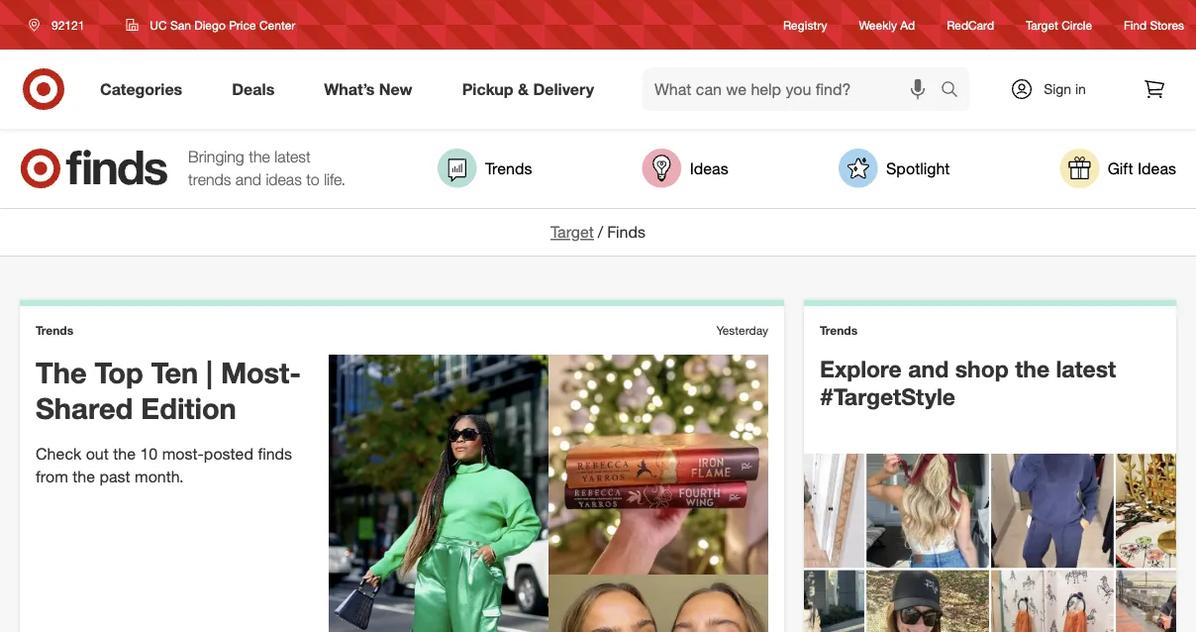 Task type: vqa. For each thing, say whether or not it's contained in the screenshot.
Finds
yes



Task type: locate. For each thing, give the bounding box(es) containing it.
and up #targetstyle
[[909, 355, 949, 382]]

stores
[[1151, 17, 1185, 32]]

deals
[[232, 79, 275, 99]]

1 ideas from the left
[[690, 159, 729, 178]]

trends down & on the left top of the page
[[485, 159, 533, 178]]

latest
[[275, 147, 311, 167], [1057, 355, 1117, 382]]

sign in
[[1044, 80, 1087, 98]]

to
[[306, 170, 320, 189]]

1 vertical spatial and
[[909, 355, 949, 382]]

trends up explore
[[820, 323, 858, 338]]

gift ideas
[[1108, 159, 1177, 178]]

what's new
[[324, 79, 413, 99]]

the
[[36, 355, 87, 390]]

redcard link
[[947, 16, 995, 33]]

10
[[140, 444, 158, 463]]

1 vertical spatial latest
[[1057, 355, 1117, 382]]

the top ten | most-shared edition image
[[329, 355, 769, 632]]

and inside bringing the latest trends and ideas to life.
[[236, 170, 262, 189]]

the up ideas
[[249, 147, 270, 167]]

trends link
[[438, 149, 533, 188]]

the top ten | most- shared edition
[[36, 355, 301, 426]]

1 horizontal spatial ideas
[[1138, 159, 1177, 178]]

ten
[[151, 355, 198, 390]]

find stores link
[[1125, 16, 1185, 33]]

check out the 10 most-posted finds from the past month.
[[36, 444, 292, 486]]

search
[[932, 81, 980, 101]]

0 vertical spatial and
[[236, 170, 262, 189]]

0 vertical spatial latest
[[275, 147, 311, 167]]

top
[[95, 355, 143, 390]]

trends
[[485, 159, 533, 178], [36, 323, 73, 338], [820, 323, 858, 338]]

1 horizontal spatial target
[[1026, 17, 1059, 32]]

categories
[[100, 79, 183, 99]]

and inside explore and shop the latest #targetstyle
[[909, 355, 949, 382]]

the right shop
[[1016, 355, 1050, 382]]

and
[[236, 170, 262, 189], [909, 355, 949, 382]]

target left /
[[551, 222, 594, 242]]

pickup & delivery
[[462, 79, 594, 99]]

life.
[[324, 170, 346, 189]]

trends up the
[[36, 323, 73, 338]]

0 horizontal spatial target
[[551, 222, 594, 242]]

92121
[[52, 17, 85, 32]]

1 horizontal spatial and
[[909, 355, 949, 382]]

&
[[518, 79, 529, 99]]

posted
[[204, 444, 254, 463]]

ideas
[[690, 159, 729, 178], [1138, 159, 1177, 178]]

latest inside explore and shop the latest #targetstyle
[[1057, 355, 1117, 382]]

categories link
[[83, 67, 207, 111]]

edition
[[141, 391, 236, 426]]

sign in link
[[994, 67, 1118, 111]]

deals link
[[215, 67, 299, 111]]

0 horizontal spatial trends
[[36, 323, 73, 338]]

past
[[100, 466, 130, 486]]

92121 button
[[16, 7, 105, 43]]

and left ideas
[[236, 170, 262, 189]]

0 horizontal spatial ideas
[[690, 159, 729, 178]]

the down out
[[73, 466, 95, 486]]

uc san diego price center
[[150, 17, 296, 32]]

from
[[36, 466, 68, 486]]

1 horizontal spatial latest
[[1057, 355, 1117, 382]]

center
[[259, 17, 296, 32]]

shared
[[36, 391, 133, 426]]

target circle
[[1026, 17, 1093, 32]]

ideas link
[[643, 149, 729, 188]]

the
[[249, 147, 270, 167], [1016, 355, 1050, 382], [113, 444, 136, 463], [73, 466, 95, 486]]

uc
[[150, 17, 167, 32]]

yesterday
[[717, 323, 769, 338]]

pickup & delivery link
[[445, 67, 619, 111]]

what's new link
[[307, 67, 438, 111]]

target left circle
[[1026, 17, 1059, 32]]

ideas
[[266, 170, 302, 189]]

finds
[[608, 222, 646, 242]]

2 horizontal spatial trends
[[820, 323, 858, 338]]

0 horizontal spatial and
[[236, 170, 262, 189]]

target
[[1026, 17, 1059, 32], [551, 222, 594, 242]]

0 vertical spatial target
[[1026, 17, 1059, 32]]

search button
[[932, 67, 980, 115]]

gift
[[1108, 159, 1134, 178]]

target finds image
[[20, 149, 168, 188]]

2 ideas from the left
[[1138, 159, 1177, 178]]

0 horizontal spatial latest
[[275, 147, 311, 167]]

1 horizontal spatial trends
[[485, 159, 533, 178]]

explore
[[820, 355, 902, 382]]

1 vertical spatial target
[[551, 222, 594, 242]]

trends
[[188, 170, 231, 189]]

target for target / finds
[[551, 222, 594, 242]]



Task type: describe. For each thing, give the bounding box(es) containing it.
most-
[[162, 444, 204, 463]]

|
[[206, 355, 213, 390]]

registry
[[784, 17, 828, 32]]

explore and shop the latest #targetstyle
[[820, 355, 1117, 411]]

sign
[[1044, 80, 1072, 98]]

the inside bringing the latest trends and ideas to life.
[[249, 147, 270, 167]]

weekly ad link
[[860, 16, 916, 33]]

target for target circle
[[1026, 17, 1059, 32]]

price
[[229, 17, 256, 32]]

target link
[[551, 222, 594, 242]]

shop
[[956, 355, 1009, 382]]

bringing the latest trends and ideas to life.
[[188, 147, 346, 189]]

the inside explore and shop the latest #targetstyle
[[1016, 355, 1050, 382]]

delivery
[[533, 79, 594, 99]]

circle
[[1062, 17, 1093, 32]]

ad
[[901, 17, 916, 32]]

redcard
[[947, 17, 995, 32]]

registry link
[[784, 16, 828, 33]]

target / finds
[[551, 222, 646, 242]]

find stores
[[1125, 17, 1185, 32]]

What can we help you find? suggestions appear below search field
[[643, 67, 946, 111]]

spotlight
[[887, 159, 951, 178]]

#targetstyle
[[820, 383, 956, 411]]

month.
[[135, 466, 184, 486]]

collage of people showing off their #targetstyle image
[[804, 454, 1177, 632]]

/
[[598, 222, 604, 242]]

what's
[[324, 79, 375, 99]]

uc san diego price center button
[[113, 7, 308, 43]]

spotlight link
[[839, 149, 951, 188]]

the left 10
[[113, 444, 136, 463]]

pickup
[[462, 79, 514, 99]]

in
[[1076, 80, 1087, 98]]

new
[[379, 79, 413, 99]]

finds
[[258, 444, 292, 463]]

out
[[86, 444, 109, 463]]

gift ideas link
[[1061, 149, 1177, 188]]

weekly ad
[[860, 17, 916, 32]]

most-
[[221, 355, 301, 390]]

san
[[170, 17, 191, 32]]

bringing
[[188, 147, 244, 167]]

latest inside bringing the latest trends and ideas to life.
[[275, 147, 311, 167]]

weekly
[[860, 17, 898, 32]]

diego
[[194, 17, 226, 32]]

find
[[1125, 17, 1147, 32]]

target circle link
[[1026, 16, 1093, 33]]

trends inside trends "link"
[[485, 159, 533, 178]]

check
[[36, 444, 81, 463]]



